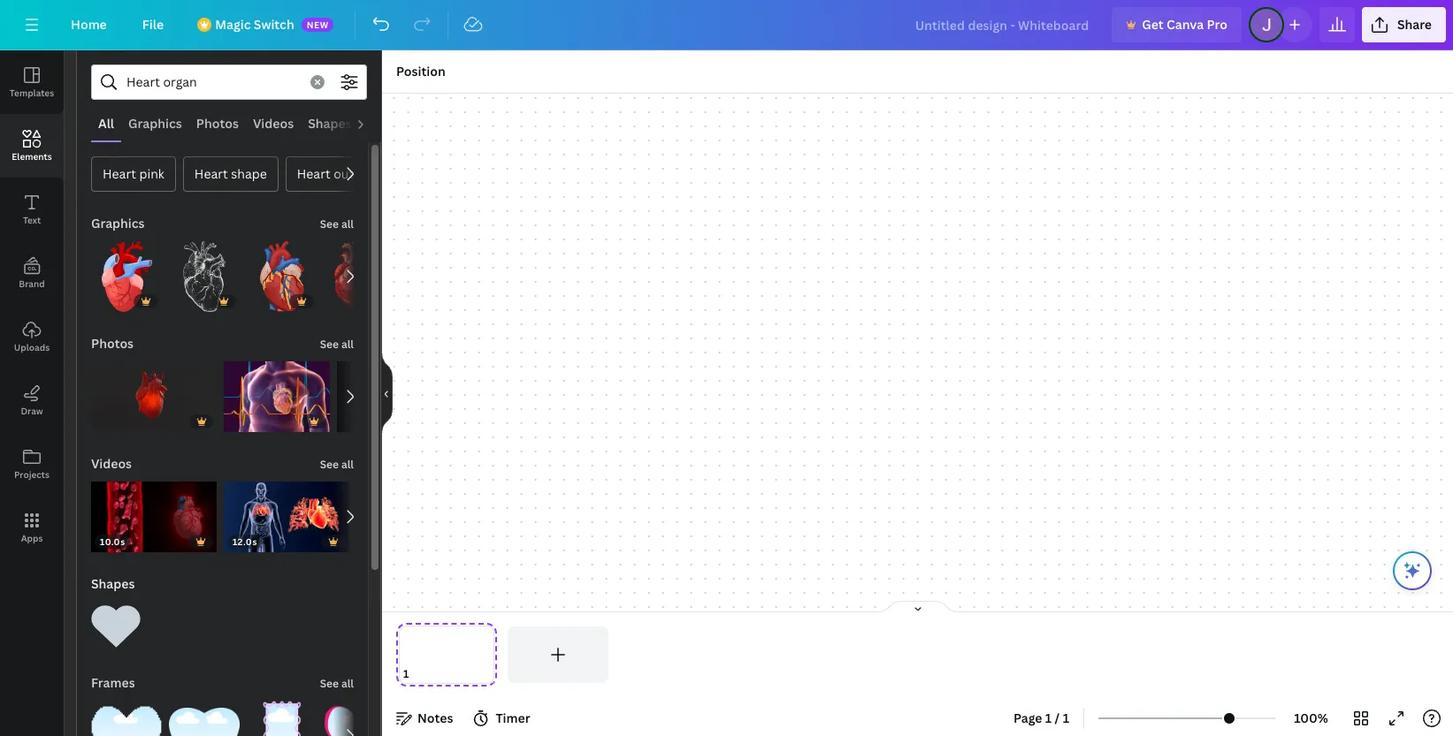Task type: describe. For each thing, give the bounding box(es) containing it.
see all for graphics
[[320, 217, 354, 232]]

brand
[[19, 278, 45, 290]]

pro
[[1207, 16, 1227, 33]]

see all button for videos
[[318, 447, 356, 482]]

home
[[71, 16, 107, 33]]

home link
[[57, 7, 121, 42]]

canva assistant image
[[1402, 561, 1423, 582]]

all for photos
[[341, 337, 354, 352]]

apps
[[21, 532, 43, 545]]

united arab emirates minimal frames modern wavy mirror image
[[247, 701, 317, 737]]

see all for frames
[[320, 677, 354, 692]]

templates
[[10, 87, 54, 99]]

see all button for frames
[[318, 666, 356, 701]]

12.0s
[[232, 536, 257, 548]]

all for graphics
[[341, 217, 354, 232]]

/
[[1055, 710, 1060, 727]]

organic anatomical human heart beat with glow inside. anatomy an image
[[91, 362, 217, 432]]

2 1 from the left
[[1063, 710, 1069, 727]]

notes button
[[389, 705, 460, 733]]

file button
[[128, 7, 178, 42]]

audio button
[[359, 107, 408, 141]]

outline
[[334, 165, 376, 182]]

file
[[142, 16, 164, 33]]

get canva pro button
[[1112, 7, 1242, 42]]

heart pink button
[[91, 157, 176, 192]]

heart anatomy illustration image
[[247, 241, 317, 312]]

see all button for photos
[[318, 326, 356, 362]]

hand presenting heart organ image
[[337, 362, 443, 432]]

main menu bar
[[0, 0, 1453, 50]]

draw button
[[0, 369, 64, 432]]

notes
[[417, 710, 453, 727]]

heart shape button
[[183, 157, 278, 192]]

side panel tab list
[[0, 50, 64, 560]]

two-photo heart frame image
[[325, 701, 395, 737]]

see for frames
[[320, 677, 339, 692]]

frames
[[91, 675, 135, 692]]

0 vertical spatial videos button
[[246, 107, 301, 141]]

realistic heart organ image
[[325, 241, 395, 312]]

see for graphics
[[320, 217, 339, 232]]

hide image
[[381, 351, 393, 436]]

0 vertical spatial photos
[[196, 115, 239, 132]]

templates button
[[0, 50, 64, 114]]

hide pages image
[[875, 600, 960, 615]]

heart image
[[91, 602, 141, 652]]

heart outline
[[297, 165, 376, 182]]

magic
[[215, 16, 251, 33]]

uploads button
[[0, 305, 64, 369]]

puzzle heart photo holder image
[[169, 701, 240, 737]]

heart for heart outline
[[297, 165, 331, 182]]

draw
[[21, 405, 43, 417]]

10.0s
[[100, 536, 125, 548]]

0 horizontal spatial videos button
[[89, 447, 134, 482]]

heart shape
[[194, 165, 267, 182]]

heart for heart pink
[[103, 165, 136, 182]]

audio
[[366, 115, 401, 132]]

brand button
[[0, 241, 64, 305]]

shape
[[231, 165, 267, 182]]



Task type: locate. For each thing, give the bounding box(es) containing it.
apps button
[[0, 496, 64, 560]]

1 horizontal spatial shapes
[[308, 115, 352, 132]]

human heart icon image
[[91, 241, 162, 312]]

projects button
[[0, 432, 64, 496]]

1 vertical spatial videos
[[91, 455, 132, 472]]

0 horizontal spatial shapes
[[91, 576, 135, 593]]

frames button
[[89, 666, 137, 701]]

graphics
[[128, 115, 182, 132], [91, 215, 145, 232]]

elements button
[[0, 114, 64, 178]]

3 see all from the top
[[320, 457, 354, 472]]

shapes inside button
[[308, 115, 352, 132]]

see for videos
[[320, 457, 339, 472]]

all up two-photo heart frame
[[341, 677, 354, 692]]

3 heart from the left
[[297, 165, 331, 182]]

0 vertical spatial graphics button
[[121, 107, 189, 141]]

see all button down hand presenting heart organ image
[[318, 447, 356, 482]]

1 1 from the left
[[1045, 710, 1052, 727]]

all
[[98, 115, 114, 132]]

graphics button
[[121, 107, 189, 141], [89, 206, 146, 241]]

see down "heart with coronary vessels inside human body image
[[320, 457, 339, 472]]

shapes
[[308, 115, 352, 132], [91, 576, 135, 593]]

all button
[[91, 107, 121, 141]]

text
[[23, 214, 41, 226]]

see all for videos
[[320, 457, 354, 472]]

3 see all button from the top
[[318, 447, 356, 482]]

2 horizontal spatial heart
[[297, 165, 331, 182]]

heart inside heart pink button
[[103, 165, 136, 182]]

photos button
[[189, 107, 246, 141], [89, 326, 135, 362]]

graphics down heart pink button
[[91, 215, 145, 232]]

all left hide image
[[341, 337, 354, 352]]

photos up organic anatomical human heart beat with glow inside. anatomy an image
[[91, 335, 134, 352]]

see all button right united arab emirates minimal frames modern wavy mirror image
[[318, 666, 356, 701]]

0 horizontal spatial photos
[[91, 335, 134, 352]]

position
[[396, 63, 445, 80]]

4 all from the top
[[341, 677, 354, 692]]

heart for heart shape
[[194, 165, 228, 182]]

Search elements search field
[[126, 65, 300, 99]]

elements
[[12, 150, 52, 163]]

videos up 10.0s
[[91, 455, 132, 472]]

100%
[[1294, 710, 1328, 727]]

1 all from the top
[[341, 217, 354, 232]]

see all button down heart outline button
[[318, 206, 356, 241]]

all for frames
[[341, 677, 354, 692]]

1 right /
[[1063, 710, 1069, 727]]

photos button down human heart icon
[[89, 326, 135, 362]]

videos button up 10.0s
[[89, 447, 134, 482]]

share
[[1397, 16, 1432, 33]]

photos button down the search elements search box
[[189, 107, 246, 141]]

3 see from the top
[[320, 457, 339, 472]]

share button
[[1362, 7, 1446, 42]]

0 horizontal spatial heart
[[103, 165, 136, 182]]

text button
[[0, 178, 64, 241]]

page
[[1013, 710, 1042, 727]]

1 left /
[[1045, 710, 1052, 727]]

see up two-photo heart frame
[[320, 677, 339, 692]]

see
[[320, 217, 339, 232], [320, 337, 339, 352], [320, 457, 339, 472], [320, 677, 339, 692]]

canva
[[1166, 16, 1204, 33]]

shapes up heart outline
[[308, 115, 352, 132]]

all for videos
[[341, 457, 354, 472]]

1 vertical spatial graphics button
[[89, 206, 146, 241]]

Page title text field
[[416, 666, 424, 684]]

all down outline on the top left of page
[[341, 217, 354, 232]]

photos
[[196, 115, 239, 132], [91, 335, 134, 352]]

uploads
[[14, 341, 50, 354]]

videos
[[253, 115, 294, 132], [91, 455, 132, 472]]

2 see from the top
[[320, 337, 339, 352]]

magic switch
[[215, 16, 294, 33]]

0 vertical spatial videos
[[253, 115, 294, 132]]

page 1 image
[[396, 627, 497, 684]]

1 vertical spatial photos button
[[89, 326, 135, 362]]

1 vertical spatial photos
[[91, 335, 134, 352]]

get
[[1142, 16, 1163, 33]]

1 horizontal spatial videos button
[[246, 107, 301, 141]]

4 see from the top
[[320, 677, 339, 692]]

timer
[[496, 710, 530, 727]]

videos up shape
[[253, 115, 294, 132]]

1 see from the top
[[320, 217, 339, 232]]

1 vertical spatial shapes
[[91, 576, 135, 593]]

shapes down 10.0s
[[91, 576, 135, 593]]

heart inside heart shape button
[[194, 165, 228, 182]]

graphics right all
[[128, 115, 182, 132]]

heart outline button
[[285, 157, 387, 192]]

Design title text field
[[901, 7, 1105, 42]]

heart left outline on the top left of page
[[297, 165, 331, 182]]

"heart with coronary vessels inside human body image
[[224, 362, 330, 432]]

group
[[91, 231, 162, 312], [169, 231, 240, 312], [247, 231, 317, 312], [325, 241, 395, 312], [91, 351, 217, 432], [224, 351, 330, 432], [91, 592, 141, 652], [91, 691, 162, 737], [169, 691, 240, 737], [247, 691, 317, 737], [325, 701, 395, 737]]

see all up two-photo heart frame
[[320, 677, 354, 692]]

new
[[307, 19, 329, 31]]

10.0s group
[[91, 471, 216, 553]]

see up "heart with coronary vessels inside human body image
[[320, 337, 339, 352]]

2 all from the top
[[341, 337, 354, 352]]

heart pink
[[103, 165, 164, 182]]

heart left pink at the top left of page
[[103, 165, 136, 182]]

1 horizontal spatial 1
[[1063, 710, 1069, 727]]

pink
[[139, 165, 164, 182]]

1 horizontal spatial photos button
[[189, 107, 246, 141]]

2 see all button from the top
[[318, 326, 356, 362]]

heart left shape
[[194, 165, 228, 182]]

see all down hand presenting heart organ image
[[320, 457, 354, 472]]

0 vertical spatial shapes
[[308, 115, 352, 132]]

all
[[341, 217, 354, 232], [341, 337, 354, 352], [341, 457, 354, 472], [341, 677, 354, 692]]

4 see all from the top
[[320, 677, 354, 692]]

see all button left hide image
[[318, 326, 356, 362]]

shapes button
[[301, 107, 359, 141]]

1 horizontal spatial videos
[[253, 115, 294, 132]]

see all button for graphics
[[318, 206, 356, 241]]

get canva pro
[[1142, 16, 1227, 33]]

1 heart from the left
[[103, 165, 136, 182]]

see down heart outline button
[[320, 217, 339, 232]]

see all
[[320, 217, 354, 232], [320, 337, 354, 352], [320, 457, 354, 472], [320, 677, 354, 692]]

1 see all button from the top
[[318, 206, 356, 241]]

0 horizontal spatial photos button
[[89, 326, 135, 362]]

2 heart from the left
[[194, 165, 228, 182]]

12.0s group
[[224, 471, 349, 553]]

0 horizontal spatial 1
[[1045, 710, 1052, 727]]

videos button up shape
[[246, 107, 301, 141]]

1
[[1045, 710, 1052, 727], [1063, 710, 1069, 727]]

page 1 / 1
[[1013, 710, 1069, 727]]

heart
[[103, 165, 136, 182], [194, 165, 228, 182], [297, 165, 331, 182]]

1 vertical spatial graphics
[[91, 215, 145, 232]]

position button
[[389, 57, 453, 86]]

switch
[[254, 16, 294, 33]]

all down hand presenting heart organ image
[[341, 457, 354, 472]]

heart inside heart outline button
[[297, 165, 331, 182]]

see all left hide image
[[320, 337, 354, 352]]

see all for photos
[[320, 337, 354, 352]]

timer button
[[467, 705, 537, 733]]

1 vertical spatial videos button
[[89, 447, 134, 482]]

projects
[[14, 469, 50, 481]]

2 see all from the top
[[320, 337, 354, 352]]

4 see all button from the top
[[318, 666, 356, 701]]

1 horizontal spatial photos
[[196, 115, 239, 132]]

1 see all from the top
[[320, 217, 354, 232]]

simple pixel heart image
[[91, 701, 162, 737]]

0 horizontal spatial videos
[[91, 455, 132, 472]]

graphics button right all
[[121, 107, 189, 141]]

see all down heart outline button
[[320, 217, 354, 232]]

photos down the search elements search box
[[196, 115, 239, 132]]

1 horizontal spatial heart
[[194, 165, 228, 182]]

0 vertical spatial photos button
[[189, 107, 246, 141]]

graphics button down heart pink button
[[89, 206, 146, 241]]

see all button
[[318, 206, 356, 241], [318, 326, 356, 362], [318, 447, 356, 482], [318, 666, 356, 701]]

videos button
[[246, 107, 301, 141], [89, 447, 134, 482]]

0 vertical spatial graphics
[[128, 115, 182, 132]]

100% button
[[1282, 705, 1340, 733]]

3 all from the top
[[341, 457, 354, 472]]

see for photos
[[320, 337, 339, 352]]



Task type: vqa. For each thing, say whether or not it's contained in the screenshot.
"GRAPHICS" button
yes



